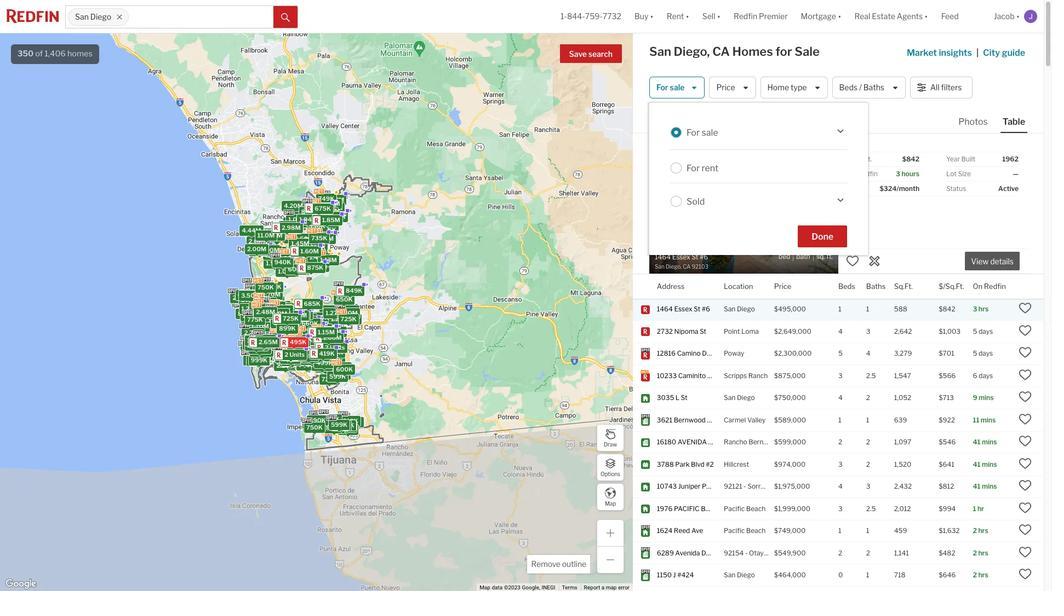 Task type: vqa. For each thing, say whether or not it's contained in the screenshot.


Task type: describe. For each thing, give the bounding box(es) containing it.
0 vertical spatial 400k
[[289, 258, 306, 266]]

1 vertical spatial 849k
[[345, 287, 362, 295]]

979k
[[317, 207, 333, 214]]

$549,900
[[774, 550, 806, 558]]

1 horizontal spatial 1.15m
[[290, 338, 307, 345]]

venusto
[[708, 439, 740, 447]]

1 horizontal spatial 480k
[[317, 333, 334, 341]]

on redfin button
[[973, 275, 1006, 299]]

pacific for 1624 reed ave
[[724, 527, 745, 536]]

1 vertical spatial 1.03m
[[309, 263, 327, 270]]

favorite this home image for $994
[[1019, 502, 1032, 515]]

0 vertical spatial 675k
[[314, 205, 331, 212]]

5 days for $701
[[973, 350, 993, 358]]

1 horizontal spatial redfin
[[857, 170, 878, 178]]

325k
[[268, 248, 284, 256]]

1 vertical spatial 2.50m
[[245, 341, 264, 349]]

1 vertical spatial 940k
[[342, 315, 359, 323]]

1 vertical spatial 11.0m
[[246, 299, 263, 307]]

0 vertical spatial 550k
[[318, 354, 335, 362]]

0 vertical spatial 11.0m
[[257, 232, 274, 239]]

1.38m
[[317, 331, 335, 338]]

350 of 1,406 homes
[[18, 49, 92, 59]]

1 vertical spatial 3.30m
[[265, 251, 284, 259]]

3788 park blvd #2 link
[[657, 461, 714, 470]]

0 vertical spatial 2.60m
[[325, 328, 344, 335]]

hrs for $842
[[979, 305, 989, 314]]

949k up 950k
[[288, 318, 305, 325]]

home type button
[[760, 77, 828, 99]]

0 vertical spatial 575k
[[277, 329, 293, 337]]

mins for $546
[[982, 439, 997, 447]]

1 vertical spatial 475k
[[296, 336, 312, 344]]

2 hrs for $482
[[973, 550, 988, 558]]

camino
[[677, 350, 701, 358]]

0 vertical spatial 650k
[[336, 296, 352, 303]]

3621
[[657, 416, 672, 425]]

1 vertical spatial baths
[[866, 282, 886, 291]]

1 vertical spatial 869k
[[310, 348, 327, 356]]

0 vertical spatial 700k
[[326, 204, 342, 212]]

2.95m
[[277, 225, 296, 233]]

san diego left remove san diego icon
[[75, 12, 111, 22]]

$/sq.ft. button
[[939, 275, 964, 299]]

remove san diego image
[[116, 14, 123, 20]]

1 vertical spatial 485k
[[309, 416, 325, 424]]

0 vertical spatial 620k
[[274, 306, 291, 314]]

1 horizontal spatial 4.00m
[[272, 339, 292, 346]]

favorite this home image for $566
[[1019, 369, 1032, 382]]

map data ©2023 google, inegi
[[480, 585, 555, 591]]

carmel valley
[[724, 416, 766, 425]]

0 vertical spatial price button
[[709, 77, 756, 99]]

1.90m up the 389k
[[311, 325, 329, 333]]

favorite this home image for $713
[[1019, 391, 1032, 404]]

1 horizontal spatial 445k
[[303, 320, 319, 328]]

6
[[973, 372, 977, 380]]

350
[[18, 49, 34, 59]]

st for essex
[[694, 305, 700, 314]]

525k
[[291, 336, 307, 344]]

0 horizontal spatial $842
[[902, 155, 919, 163]]

1-844-759-7732 link
[[561, 12, 621, 21]]

favorite this home image for $1,632
[[1019, 524, 1032, 537]]

▾ for mortgage ▾
[[838, 12, 841, 21]]

0 horizontal spatial 495k
[[253, 336, 269, 344]]

1976 pacific beach dr link
[[657, 505, 732, 514]]

1464 essex st #6
[[657, 305, 710, 314]]

©2023
[[504, 585, 521, 591]]

san left diego,
[[649, 44, 671, 59]]

3,279
[[894, 350, 912, 358]]

1 vertical spatial 400k
[[293, 311, 310, 318]]

$1,999,000
[[774, 505, 810, 513]]

588 for 588
[[894, 305, 907, 314]]

0 horizontal spatial redfin
[[734, 12, 757, 21]]

41 mins for $546
[[973, 439, 997, 447]]

41 mins for $812
[[973, 483, 997, 491]]

0 horizontal spatial 940k
[[274, 259, 291, 266]]

0 horizontal spatial on redfin
[[847, 170, 878, 178]]

days for $701
[[979, 350, 993, 358]]

1 vertical spatial 425k
[[313, 351, 330, 358]]

0 vertical spatial 485k
[[280, 356, 297, 364]]

925k down 625k
[[294, 257, 310, 265]]

41 for $812
[[973, 483, 981, 491]]

588 for 588 sq. ft.
[[816, 242, 833, 252]]

3.45m
[[244, 296, 263, 304]]

92154 - otay mesa
[[724, 550, 782, 558]]

sale inside button
[[670, 83, 685, 92]]

park inside "link"
[[675, 461, 690, 469]]

6289
[[657, 550, 674, 558]]

hrs for $646
[[978, 572, 988, 580]]

949k up 312k
[[296, 350, 313, 358]]

1 horizontal spatial park
[[702, 483, 716, 491]]

1 up 0
[[838, 527, 841, 536]]

valley
[[747, 416, 766, 425]]

for rent
[[687, 163, 718, 173]]

2.48m
[[256, 308, 275, 316]]

rent ▾
[[667, 12, 689, 21]]

349k
[[312, 314, 328, 321]]

san diego for 1464 essex st #6
[[724, 305, 755, 314]]

5 days for $1,003
[[973, 328, 993, 336]]

1 down beds button
[[838, 305, 841, 314]]

map region
[[0, 24, 747, 592]]

0 horizontal spatial 500k
[[261, 337, 278, 345]]

615k
[[280, 351, 296, 359]]

favorite this home image for $1,003
[[1019, 324, 1032, 337]]

diego for 1150 j #424
[[737, 572, 755, 580]]

10743 juniper park
[[657, 483, 716, 491]]

2 vertical spatial 2.50m
[[278, 355, 298, 362]]

#108
[[715, 416, 730, 425]]

0 vertical spatial 735k
[[311, 234, 327, 242]]

▾ for sell ▾
[[717, 12, 721, 21]]

5 ▾ from the left
[[924, 12, 928, 21]]

0 vertical spatial 1.09m
[[288, 216, 306, 223]]

1 vertical spatial 2.60m
[[282, 356, 301, 364]]

2732
[[657, 328, 673, 336]]

1976 pacific beach dr
[[657, 505, 732, 513]]

diego for 3035 l st
[[737, 394, 755, 402]]

1 horizontal spatial 575k
[[338, 422, 354, 429]]

479k
[[311, 352, 327, 360]]

market insights | city guide
[[907, 48, 1025, 58]]

on inside button
[[973, 282, 982, 291]]

949k up 1.99m
[[297, 317, 314, 325]]

1.60m down 625k
[[300, 247, 319, 255]]

submit search image
[[281, 13, 290, 22]]

map for map
[[605, 501, 616, 507]]

1 horizontal spatial 500k
[[306, 235, 323, 243]]

san for 3035 l st
[[724, 394, 735, 402]]

0 vertical spatial 869k
[[308, 260, 325, 267]]

days for $1,003
[[979, 328, 993, 336]]

point
[[724, 328, 740, 336]]

3621 bernwood pl #108 link
[[657, 416, 730, 425]]

mesa
[[765, 550, 782, 558]]

1150 j #424
[[657, 572, 694, 580]]

year built
[[946, 155, 975, 163]]

1 vertical spatial 1.05m
[[284, 335, 303, 343]]

real
[[854, 12, 870, 21]]

real estate agents ▾
[[854, 12, 928, 21]]

844-
[[567, 12, 585, 21]]

sell
[[702, 12, 715, 21]]

done
[[812, 232, 833, 242]]

favorite this home image for $701
[[1019, 346, 1032, 360]]

4 for $750,000
[[838, 394, 843, 402]]

150k
[[333, 422, 349, 430]]

590k
[[319, 209, 336, 216]]

0 vertical spatial 1.05m
[[293, 319, 312, 326]]

bernardo
[[749, 439, 777, 447]]

12816 camino del valle link
[[657, 350, 728, 359]]

market
[[907, 48, 937, 58]]

view
[[971, 257, 989, 266]]

0 vertical spatial 849k
[[295, 261, 311, 268]]

2.25m
[[276, 362, 295, 369]]

2.5 for 2,012
[[866, 505, 876, 513]]

41 for $641
[[973, 461, 981, 469]]

dialog containing for sale
[[649, 103, 868, 255]]

done button
[[798, 226, 847, 248]]

j
[[673, 572, 676, 580]]

ft. inside 588 sq. ft.
[[826, 252, 833, 261]]

0 vertical spatial price
[[716, 83, 735, 92]]

1.60m up 1.88m
[[247, 337, 265, 345]]

remove
[[531, 560, 560, 569]]

0 horizontal spatial on
[[847, 170, 856, 178]]

1.60m up 810k
[[296, 330, 314, 338]]

/
[[859, 83, 862, 92]]

1 vertical spatial 3.35m
[[248, 357, 268, 364]]

$750,000
[[774, 394, 806, 402]]

1 vertical spatial 650k
[[296, 357, 313, 364]]

feed
[[941, 12, 959, 21]]

outline
[[562, 560, 586, 569]]

view details
[[971, 257, 1014, 266]]

details
[[990, 257, 1014, 266]]

925k down the 695k
[[320, 226, 336, 234]]

1 vertical spatial 1.08m
[[265, 314, 283, 321]]

st for l
[[681, 394, 687, 402]]

san up homes
[[75, 12, 89, 22]]

1 vertical spatial 490k
[[309, 417, 325, 424]]

2 vertical spatial 1.08m
[[323, 334, 341, 342]]

3 hrs
[[973, 305, 989, 314]]

0 vertical spatial 425k
[[301, 322, 317, 330]]

3.70m
[[252, 348, 271, 355]]

premier
[[759, 12, 788, 21]]

beds for beds
[[838, 282, 855, 291]]

1.88m
[[250, 345, 269, 352]]

930k
[[279, 356, 296, 364]]

570k
[[280, 340, 296, 348]]

0 vertical spatial 2.50m
[[288, 311, 307, 319]]

- for 92121
[[744, 483, 746, 491]]

0
[[838, 572, 843, 580]]

4.20m
[[284, 202, 303, 210]]

685k
[[304, 300, 320, 307]]

favorite this home image for $842
[[1019, 302, 1032, 315]]

1 vertical spatial 700k
[[299, 352, 316, 359]]

0 vertical spatial 995k
[[313, 332, 330, 340]]

1 vertical spatial 1.15m
[[317, 328, 334, 336]]

x-out this home image
[[868, 255, 881, 268]]

450k
[[281, 356, 298, 364]]

beds for beds / baths
[[839, 83, 858, 92]]

1 vertical spatial for
[[687, 127, 700, 138]]

1 horizontal spatial 495k
[[290, 338, 306, 346]]

3035 l st
[[657, 394, 687, 402]]

—
[[1013, 170, 1019, 178]]

1 vertical spatial 620k
[[294, 331, 310, 338]]

0 vertical spatial 429k
[[301, 333, 318, 341]]

$2,300,000
[[774, 350, 812, 358]]

1 right 0
[[866, 572, 869, 580]]

2 horizontal spatial 675k
[[340, 426, 356, 434]]

map
[[606, 585, 617, 591]]

1 vertical spatial 1.79m
[[276, 334, 294, 342]]

1 vertical spatial 939k
[[314, 362, 330, 369]]

1 inside 1 bath
[[801, 242, 805, 252]]

1 vertical spatial 499k
[[316, 359, 333, 367]]

0 vertical spatial 3.35m
[[263, 232, 282, 239]]

google image
[[3, 578, 39, 592]]

favorite this home image for $922
[[1019, 413, 1032, 426]]

1.75m
[[244, 304, 262, 312]]

for inside button
[[656, 83, 668, 92]]

2 vertical spatial redfin
[[984, 282, 1006, 291]]

588 sq. ft.
[[816, 242, 833, 261]]

0 horizontal spatial 1.15m
[[267, 304, 285, 311]]

1 right $589,000
[[838, 416, 841, 425]]

5 for 2,642
[[973, 328, 977, 336]]

0 vertical spatial 1.79m
[[311, 256, 329, 264]]

0 vertical spatial 499k
[[309, 336, 326, 344]]

$464,000
[[774, 572, 806, 580]]

▾ for rent ▾
[[686, 12, 689, 21]]

rent
[[702, 163, 718, 173]]

1 vertical spatial 5.50m
[[246, 284, 265, 292]]

0 vertical spatial 939k
[[315, 333, 331, 341]]

92154
[[724, 550, 744, 558]]

1.90m down 2.20m
[[244, 323, 262, 330]]

san for 1150 j #424
[[724, 572, 735, 580]]

5 right $2,300,000
[[838, 350, 843, 358]]

0 horizontal spatial 675k
[[278, 351, 294, 359]]

0 vertical spatial 960k
[[252, 287, 269, 295]]

1.55m
[[258, 305, 276, 312]]

rent
[[667, 12, 684, 21]]

545k
[[315, 421, 331, 429]]

address
[[657, 282, 685, 291]]

san diego for 1150 j #424
[[724, 572, 755, 580]]

4 for $1,975,000
[[838, 483, 843, 491]]

3.88m
[[325, 196, 344, 204]]

0 vertical spatial 3 units
[[253, 335, 273, 343]]

4 for $2,649,000
[[838, 328, 843, 336]]

favorite button image
[[817, 136, 836, 155]]

map for map data ©2023 google, inegi
[[480, 585, 490, 591]]

2 vertical spatial for
[[687, 163, 700, 173]]

feed button
[[935, 0, 987, 33]]



Task type: locate. For each thing, give the bounding box(es) containing it.
mins up hr
[[982, 483, 997, 491]]

41 mins for $641
[[973, 461, 997, 469]]

address button
[[657, 275, 685, 299]]

1 horizontal spatial 650k
[[336, 296, 352, 303]]

1 horizontal spatial ft.
[[864, 155, 872, 163]]

925k down 419k
[[317, 357, 334, 365]]

675k
[[314, 205, 331, 212], [278, 351, 294, 359], [340, 426, 356, 434]]

2.5 for 1,547
[[866, 372, 876, 380]]

697k
[[260, 284, 276, 292]]

diego for 1464 essex st #6
[[737, 305, 755, 314]]

3.30m down 2.95m
[[267, 234, 286, 242]]

2 horizontal spatial redfin
[[984, 282, 1006, 291]]

san diego down 92154
[[724, 572, 755, 580]]

588 up '2,642'
[[894, 305, 907, 314]]

1 left hr
[[973, 505, 976, 513]]

1 2 hrs from the top
[[973, 527, 988, 536]]

1 days from the top
[[979, 328, 993, 336]]

1 vertical spatial 395k
[[305, 423, 321, 431]]

490k
[[282, 355, 299, 362], [309, 417, 325, 424]]

san diego for 3035 l st
[[724, 394, 755, 402]]

price down ca
[[716, 83, 735, 92]]

sale down diego,
[[670, 83, 685, 92]]

1 horizontal spatial for sale
[[687, 127, 718, 138]]

3 days from the top
[[979, 372, 993, 380]]

395k up 350k
[[276, 305, 292, 312]]

2 favorite this home image from the top
[[1019, 391, 1032, 404]]

pacific up 92154
[[724, 527, 745, 536]]

11
[[973, 416, 979, 425]]

1 vertical spatial on
[[973, 282, 982, 291]]

0 vertical spatial 588
[[816, 242, 833, 252]]

1.13m right "685k"
[[322, 307, 339, 314]]

days for $566
[[979, 372, 993, 380]]

google,
[[522, 585, 540, 591]]

price up $495,000
[[774, 282, 791, 291]]

1 vertical spatial 480k
[[279, 351, 296, 359]]

700k
[[326, 204, 342, 212], [299, 352, 316, 359], [333, 364, 349, 371]]

1.15m
[[267, 304, 285, 311], [317, 328, 334, 336], [290, 338, 307, 345]]

mins for $713
[[979, 394, 994, 402]]

hrs for $1,632
[[978, 527, 988, 536]]

3 ▾ from the left
[[717, 12, 721, 21]]

990k
[[258, 299, 274, 306]]

city guide link
[[983, 47, 1027, 60]]

favorite this home image for $646
[[1019, 568, 1032, 582]]

terms
[[562, 585, 577, 591]]

2 hrs down hr
[[973, 527, 988, 536]]

2 pacific beach from the top
[[724, 527, 766, 536]]

1 vertical spatial 995k
[[298, 361, 314, 369]]

vistas
[[724, 550, 743, 558]]

1624 reed ave link
[[657, 527, 714, 536]]

1 horizontal spatial 845k
[[326, 424, 342, 432]]

photos button
[[956, 116, 1000, 132]]

1 vertical spatial st
[[700, 328, 706, 336]]

365k
[[300, 352, 316, 360]]

4 ▾ from the left
[[838, 12, 841, 21]]

0 vertical spatial 940k
[[274, 259, 291, 266]]

3 41 from the top
[[973, 483, 981, 491]]

2 hrs for $646
[[973, 572, 988, 580]]

for sale up listed by redfin 3 hrs ago
[[687, 127, 718, 138]]

1 vertical spatial 429k
[[313, 350, 329, 358]]

baths
[[863, 83, 884, 92], [866, 282, 886, 291]]

2.5 left "2,012"
[[866, 505, 876, 513]]

8.57m
[[238, 310, 256, 317]]

report a map error
[[584, 585, 630, 591]]

1 vertical spatial 845k
[[326, 424, 342, 432]]

960k down 479k
[[317, 364, 334, 371]]

5 days down 3 hrs
[[973, 328, 993, 336]]

1 vertical spatial 735k
[[327, 357, 343, 365]]

995k
[[313, 332, 330, 340], [298, 361, 314, 369]]

1 horizontal spatial 940k
[[342, 315, 359, 323]]

hrs right '$482'
[[978, 550, 988, 558]]

1 pacific beach from the top
[[724, 505, 766, 513]]

899k
[[252, 245, 269, 253], [279, 325, 295, 332]]

7 favorite this home image from the top
[[1019, 568, 1032, 582]]

1
[[801, 242, 805, 252], [838, 305, 841, 314], [866, 305, 869, 314], [838, 416, 841, 425], [866, 416, 869, 425], [973, 505, 976, 513], [838, 527, 841, 536], [866, 527, 869, 536], [866, 572, 869, 580]]

▾ for buy ▾
[[650, 12, 654, 21]]

2 2 hrs from the top
[[973, 550, 988, 558]]

0 vertical spatial 1.08m
[[297, 254, 316, 262]]

for sale down diego,
[[656, 83, 685, 92]]

0 vertical spatial beds
[[839, 83, 858, 92]]

$994
[[939, 505, 956, 513]]

heading
[[655, 242, 744, 271]]

for sale button
[[649, 77, 705, 99]]

1 41 mins from the top
[[973, 439, 997, 447]]

1 5 days from the top
[[973, 328, 993, 336]]

464k
[[284, 357, 301, 364]]

pacific for 1976 pacific beach dr
[[724, 505, 745, 513]]

1,097
[[894, 439, 911, 447]]

pacific beach up 92154 - otay mesa
[[724, 527, 766, 536]]

870k
[[318, 210, 335, 218]]

park left blvd
[[675, 461, 690, 469]]

470k
[[273, 302, 290, 310]]

listed
[[656, 140, 676, 147]]

1 horizontal spatial price
[[774, 282, 791, 291]]

10233 caminito surabaya
[[657, 372, 736, 380]]

0 horizontal spatial 4.00m
[[242, 347, 262, 354]]

st inside "link"
[[681, 394, 687, 402]]

pacific beach for $749,000
[[724, 527, 766, 536]]

500k down 996k
[[306, 235, 323, 243]]

2732 nipoma st
[[657, 328, 706, 336]]

lot
[[946, 170, 957, 178]]

1 vertical spatial beds
[[838, 282, 855, 291]]

1.40m
[[264, 297, 282, 305], [274, 341, 292, 348], [289, 341, 307, 349], [303, 356, 321, 364]]

sale inside dialog
[[702, 127, 718, 138]]

2 vertical spatial 849k
[[290, 361, 307, 369]]

0 vertical spatial for
[[656, 83, 668, 92]]

41 right $641
[[973, 461, 981, 469]]

1 hrs from the top
[[979, 305, 989, 314]]

1 favorite this home image from the top
[[1019, 324, 1032, 337]]

1464
[[657, 305, 673, 314]]

ft. right the sq.
[[826, 252, 833, 261]]

1 vertical spatial 1.09m
[[278, 268, 296, 275]]

1.35m
[[312, 232, 330, 239], [299, 340, 317, 348], [304, 342, 322, 350]]

hrs for $482
[[978, 550, 988, 558]]

baths down the x-out this home icon
[[866, 282, 886, 291]]

user photo image
[[1024, 10, 1037, 23]]

3.35m
[[263, 232, 282, 239], [248, 357, 268, 364]]

620k
[[274, 306, 291, 314], [294, 331, 310, 338]]

898k
[[301, 208, 317, 216]]

395k left 770k
[[305, 423, 321, 431]]

3788 park blvd #2
[[657, 461, 714, 469]]

3.50m
[[295, 206, 314, 213], [241, 292, 260, 299], [234, 298, 254, 306]]

3 hrs from the top
[[978, 550, 988, 558]]

$713
[[939, 394, 954, 402]]

baths inside button
[[863, 83, 884, 92]]

500k up 3.70m at the bottom of the page
[[261, 337, 278, 345]]

0 vertical spatial st
[[694, 305, 700, 314]]

- for 92154
[[745, 550, 748, 558]]

0 vertical spatial 850k
[[315, 204, 332, 212]]

2 beach from the top
[[746, 527, 766, 536]]

869k
[[308, 260, 325, 267], [310, 348, 327, 356]]

41 down 11
[[973, 439, 981, 447]]

6.00m
[[237, 291, 257, 299]]

1 horizontal spatial map
[[605, 501, 616, 507]]

1.20m
[[292, 235, 310, 243], [251, 247, 269, 254], [241, 305, 259, 312], [339, 309, 357, 317], [296, 315, 314, 322], [330, 316, 349, 323], [255, 341, 273, 349], [292, 352, 310, 359]]

4 left 3,279
[[866, 350, 870, 358]]

1 left 459
[[866, 527, 869, 536]]

940k
[[274, 259, 291, 266], [342, 315, 359, 323]]

2.90m
[[232, 295, 251, 303]]

0 horizontal spatial 1.08m
[[265, 314, 283, 321]]

diego down scripps ranch at the bottom right
[[737, 394, 755, 402]]

0 horizontal spatial price
[[716, 83, 735, 92]]

1624
[[657, 527, 672, 536]]

0 vertical spatial redfin
[[734, 12, 757, 21]]

5 favorite this home image from the top
[[1019, 502, 1032, 515]]

3 2 hrs from the top
[[973, 572, 988, 580]]

options
[[601, 471, 620, 478]]

insights
[[939, 48, 972, 58]]

899k up "1.98m"
[[252, 245, 269, 253]]

san down vistas
[[724, 572, 735, 580]]

favorite this home image
[[1019, 324, 1032, 337], [1019, 391, 1032, 404], [1019, 413, 1032, 426], [1019, 480, 1032, 493], [1019, 502, 1032, 515], [1019, 546, 1032, 559], [1019, 568, 1032, 582]]

2 2.5 from the top
[[866, 505, 876, 513]]

1 vertical spatial redfin
[[857, 170, 878, 178]]

1 down baths button
[[866, 305, 869, 314]]

1 beach from the top
[[746, 505, 766, 513]]

loma
[[741, 328, 759, 336]]

1 vertical spatial price
[[774, 282, 791, 291]]

419k
[[319, 350, 334, 357]]

search
[[588, 49, 613, 59]]

pacific beach for $1,999,000
[[724, 505, 766, 513]]

dialog
[[649, 103, 868, 255]]

favorite button checkbox
[[817, 136, 836, 155]]

4 hrs from the top
[[978, 572, 988, 580]]

blvd
[[691, 461, 704, 469]]

845k down the 765k
[[326, 424, 342, 432]]

1 vertical spatial 899k
[[279, 325, 295, 332]]

4.36m
[[249, 289, 268, 297]]

41 mins up hr
[[973, 483, 997, 491]]

#6 right essex
[[702, 305, 710, 314]]

1 vertical spatial 2 hrs
[[973, 550, 988, 558]]

0 vertical spatial on
[[847, 170, 856, 178]]

2 hrs right the $646
[[973, 572, 988, 580]]

5 down 3 hrs
[[973, 328, 977, 336]]

41 mins right $641
[[973, 461, 997, 469]]

▾ for jacob ▾
[[1016, 12, 1020, 21]]

favorite this home image
[[846, 255, 859, 268], [1019, 302, 1032, 315], [1019, 346, 1032, 360], [1019, 369, 1032, 382], [1019, 435, 1032, 448], [1019, 457, 1032, 471], [1019, 524, 1032, 537]]

1 horizontal spatial 1.79m
[[311, 256, 329, 264]]

1 vertical spatial -
[[745, 550, 748, 558]]

hrs down hr
[[978, 527, 988, 536]]

on up 3 hrs
[[973, 282, 982, 291]]

0 vertical spatial 1.03m
[[293, 209, 311, 217]]

0 horizontal spatial 960k
[[252, 287, 269, 295]]

650k
[[336, 296, 352, 303], [296, 357, 313, 364]]

869k right 555k at the top of page
[[308, 260, 325, 267]]

favorite this home image for $546
[[1019, 435, 1032, 448]]

41 mins down 11 mins
[[973, 439, 997, 447]]

2 days from the top
[[979, 350, 993, 358]]

previous button image
[[660, 195, 671, 206]]

0 horizontal spatial 480k
[[279, 351, 296, 359]]

620k up 299k
[[294, 331, 310, 338]]

1.60m down 2.98m
[[295, 235, 313, 242]]

0 vertical spatial for sale
[[656, 83, 685, 92]]

1 left 639
[[866, 416, 869, 425]]

0 vertical spatial 2.5
[[866, 372, 876, 380]]

2.10m
[[277, 352, 295, 360]]

draw button
[[597, 425, 624, 452]]

▾ right agents
[[924, 12, 928, 21]]

mins for $641
[[982, 461, 997, 469]]

st for nipoma
[[700, 328, 706, 336]]

1.49m
[[309, 254, 327, 261]]

$495,000
[[774, 305, 806, 314]]

favorite this home image for $641
[[1019, 457, 1032, 471]]

- left 'otay'
[[745, 550, 748, 558]]

on down $/sq.
[[847, 170, 856, 178]]

1976
[[657, 505, 673, 513]]

0 vertical spatial map
[[605, 501, 616, 507]]

5 days up 6 days
[[973, 350, 993, 358]]

beach for $749,000
[[746, 527, 766, 536]]

beds left baths button
[[838, 282, 855, 291]]

$974,000
[[774, 461, 806, 469]]

0 horizontal spatial ft.
[[826, 252, 833, 261]]

on redfin down $/sq. ft.
[[847, 170, 878, 178]]

2.65m
[[258, 338, 277, 346]]

0 vertical spatial 5 days
[[973, 328, 993, 336]]

st right nipoma
[[700, 328, 706, 336]]

1 vertical spatial 1.13m
[[322, 307, 339, 314]]

beds inside button
[[839, 83, 858, 92]]

$/sq.
[[847, 155, 863, 163]]

400k up 660k
[[293, 311, 310, 318]]

1.29m
[[281, 336, 298, 343]]

940k right 349k
[[342, 315, 359, 323]]

1 2.5 from the top
[[866, 372, 876, 380]]

1 vertical spatial 2.5
[[866, 505, 876, 513]]

2.80m
[[247, 342, 266, 349]]

2 horizontal spatial 1.08m
[[323, 334, 341, 342]]

diego up the loma
[[737, 305, 755, 314]]

0 vertical spatial ft.
[[864, 155, 872, 163]]

- right 92121
[[744, 483, 746, 491]]

6 favorite this home image from the top
[[1019, 546, 1032, 559]]

6 ▾ from the left
[[1016, 12, 1020, 21]]

2.5
[[866, 372, 876, 380], [866, 505, 876, 513]]

1 horizontal spatial 960k
[[317, 364, 334, 371]]

0 vertical spatial 899k
[[252, 245, 269, 253]]

5 for 3,279
[[973, 350, 977, 358]]

guide
[[1002, 48, 1025, 58]]

2,642
[[894, 328, 912, 336]]

diego left remove san diego icon
[[90, 12, 111, 22]]

0 vertical spatial 5.50m
[[285, 218, 304, 226]]

map inside button
[[605, 501, 616, 507]]

san for 1464 essex st #6
[[724, 305, 735, 314]]

mins for $812
[[982, 483, 997, 491]]

4 right $750,000
[[838, 394, 843, 402]]

san up point
[[724, 305, 735, 314]]

redfin left premier
[[734, 12, 757, 21]]

760k
[[287, 332, 303, 340]]

beach down sorrento
[[746, 505, 766, 513]]

st right essex
[[694, 305, 700, 314]]

None search field
[[129, 6, 273, 28]]

485k
[[280, 356, 297, 364], [309, 416, 325, 424]]

ranch
[[748, 372, 768, 380]]

0 horizontal spatial #6
[[702, 305, 710, 314]]

2 vertical spatial 1.03m
[[265, 303, 283, 310]]

sq.ft. button
[[894, 275, 913, 299]]

735k down 868k
[[327, 357, 343, 365]]

save
[[569, 49, 587, 59]]

2.15m
[[251, 343, 269, 350]]

0 horizontal spatial sale
[[670, 83, 685, 92]]

redfin premier button
[[727, 0, 794, 33]]

1.67m
[[238, 309, 256, 316]]

925k
[[320, 226, 336, 234], [294, 257, 310, 265], [323, 330, 339, 338], [317, 357, 334, 365]]

11 mins
[[973, 416, 996, 425]]

3.30m
[[267, 234, 286, 242], [265, 251, 284, 259]]

3.35m down 3.70m at the bottom of the page
[[248, 357, 268, 364]]

2 vertical spatial 700k
[[333, 364, 349, 371]]

400k down 625k
[[289, 258, 306, 266]]

on redfin down view details
[[973, 282, 1006, 291]]

buy ▾ button
[[628, 0, 660, 33]]

homes
[[67, 49, 92, 59]]

2 vertical spatial 41 mins
[[973, 483, 997, 491]]

5 up '6'
[[973, 350, 977, 358]]

redfin
[[734, 12, 757, 21], [857, 170, 878, 178], [984, 282, 1006, 291]]

0 vertical spatial sale
[[670, 83, 685, 92]]

days right '6'
[[979, 372, 993, 380]]

620k up 350k
[[274, 306, 291, 314]]

favorite this home image for $812
[[1019, 480, 1032, 493]]

1.90m up 990k
[[255, 287, 274, 294]]

mins right 9
[[979, 394, 994, 402]]

1 vertical spatial $842
[[939, 305, 955, 314]]

0 vertical spatial $842
[[902, 155, 919, 163]]

625k
[[296, 240, 313, 247]]

baths right /
[[863, 83, 884, 92]]

mins for $922
[[981, 416, 996, 425]]

41 for $546
[[973, 439, 981, 447]]

2 ▾ from the left
[[686, 12, 689, 21]]

2 hrs from the top
[[978, 527, 988, 536]]

$599,000
[[774, 439, 806, 447]]

for sale inside button
[[656, 83, 685, 92]]

days up 6 days
[[979, 350, 993, 358]]

2 vertical spatial 1.15m
[[290, 338, 307, 345]]

diego down 92154 - otay mesa
[[737, 572, 755, 580]]

1 41 from the top
[[973, 439, 981, 447]]

550k down 669k
[[318, 354, 335, 362]]

1 vertical spatial on redfin
[[973, 282, 1006, 291]]

0 horizontal spatial 3 units
[[253, 335, 273, 343]]

hrs down on redfin button
[[979, 305, 989, 314]]

1 pacific from the top
[[724, 505, 745, 513]]

pacific right beach
[[724, 505, 745, 513]]

1 vertical spatial park
[[702, 483, 716, 491]]

error
[[618, 585, 630, 591]]

beds / baths
[[839, 83, 884, 92]]

2 41 mins from the top
[[973, 461, 997, 469]]

6289 avenida de las vistas #6 link
[[657, 550, 752, 559]]

beach
[[746, 505, 766, 513], [746, 527, 766, 536]]

588 up the sq.
[[816, 242, 833, 252]]

▾ right buy
[[650, 12, 654, 21]]

beach for $1,999,000
[[746, 505, 766, 513]]

redfin down $/sq. ft.
[[857, 170, 878, 178]]

3 41 mins from the top
[[973, 483, 997, 491]]

$842
[[902, 155, 919, 163], [939, 305, 955, 314]]

2 vertical spatial 675k
[[340, 426, 356, 434]]

1 ▾ from the left
[[650, 12, 654, 21]]

1 horizontal spatial 3 units
[[280, 357, 300, 365]]

0 vertical spatial 1.13m
[[320, 256, 337, 264]]

925k up 669k
[[323, 330, 339, 338]]

4 favorite this home image from the top
[[1019, 480, 1032, 493]]

1 vertical spatial 5 days
[[973, 350, 993, 358]]

0 horizontal spatial 5.50m
[[246, 284, 265, 292]]

2 hrs for $1,632
[[973, 527, 988, 536]]

1 vertical spatial sale
[[702, 127, 718, 138]]

photo of 1464 essex st #6, san diego, ca 92103 image
[[649, 134, 838, 274]]

1 vertical spatial 550k
[[344, 418, 361, 426]]

2 pacific from the top
[[724, 527, 745, 536]]

0 vertical spatial 845k
[[291, 312, 308, 320]]

redfin down view details
[[984, 282, 1006, 291]]

3 favorite this home image from the top
[[1019, 413, 1032, 426]]

1 vertical spatial price button
[[774, 275, 791, 299]]

sale
[[670, 83, 685, 92], [702, 127, 718, 138]]

▾ right sell
[[717, 12, 721, 21]]

2 5 days from the top
[[973, 350, 993, 358]]

sale up 'hrs'
[[702, 127, 718, 138]]

favorite this home image for $482
[[1019, 546, 1032, 559]]

1.09m up 2.98m
[[288, 216, 306, 223]]

on
[[847, 170, 856, 178], [973, 282, 982, 291]]

575k right 545k
[[338, 422, 354, 429]]

days down 3 hrs
[[979, 328, 993, 336]]

0 horizontal spatial 830k
[[243, 315, 260, 322]]

price button down san diego, ca homes for sale
[[709, 77, 756, 99]]

$546
[[939, 439, 956, 447]]

1 vertical spatial #6
[[744, 550, 752, 558]]

2 41 from the top
[[973, 461, 981, 469]]

1 vertical spatial 3 units
[[280, 357, 300, 365]]

845k
[[291, 312, 308, 320], [326, 424, 342, 432]]

589k
[[252, 240, 268, 247]]



